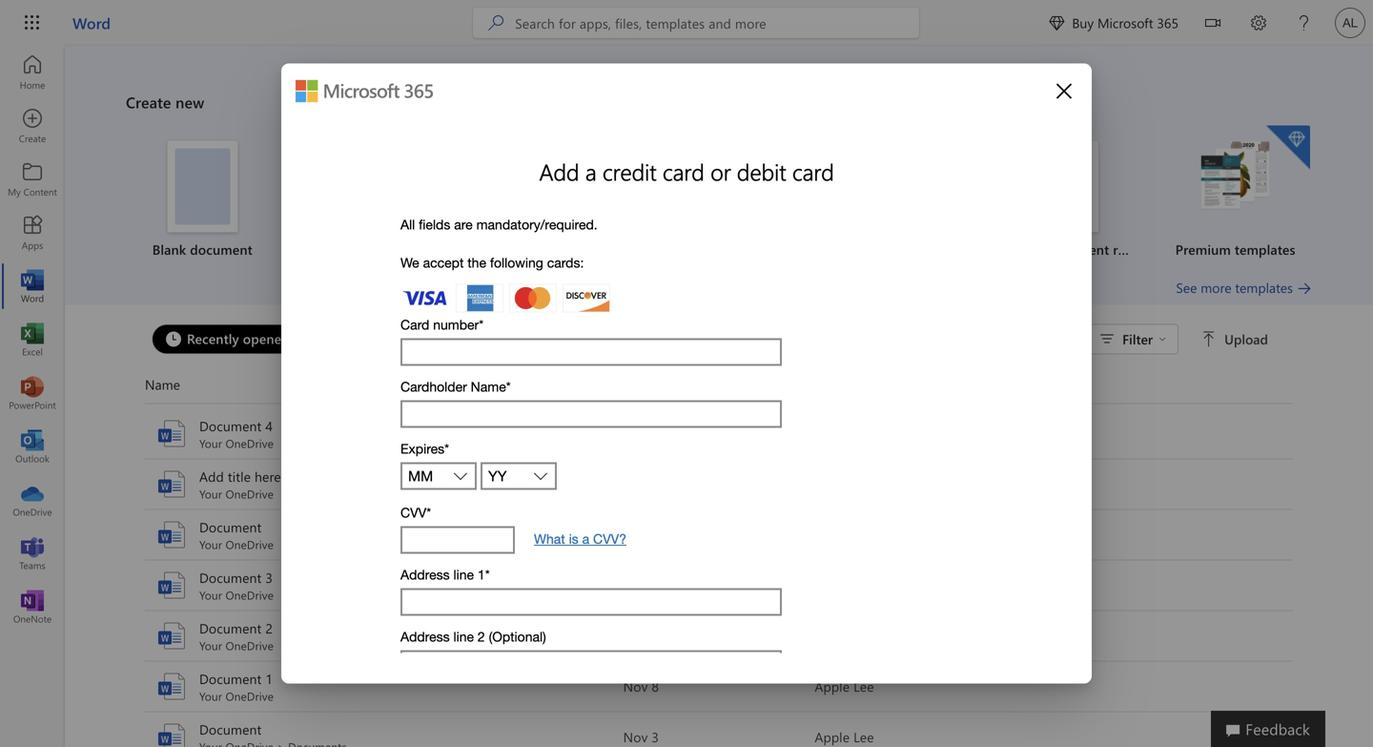 Task type: locate. For each thing, give the bounding box(es) containing it.
word image for document 2
[[156, 621, 187, 651]]

recently opened
[[187, 330, 290, 347]]

1 lee from the top
[[854, 677, 875, 695]]

apple
[[815, 677, 850, 695], [815, 728, 850, 746]]

templates
[[1235, 240, 1296, 258], [1236, 279, 1294, 296]]

blank
[[152, 240, 186, 258]]

add title here your onedrive
[[199, 468, 281, 501]]

2 apple from the top
[[815, 728, 850, 746]]

apple for nov 8
[[815, 677, 850, 695]]

nov for nov 3
[[624, 728, 648, 746]]

name document 2 cell
[[145, 619, 624, 653]]

2 lee from the top
[[854, 728, 875, 746]]

5 your from the top
[[199, 638, 222, 653]]

6 your from the top
[[199, 688, 222, 704]]

3 for document 3 your onedrive
[[266, 569, 273, 586]]

1 resume from the left
[[407, 240, 452, 258]]

nov down nov 8
[[624, 728, 648, 746]]

 upload
[[1202, 330, 1269, 348]]

3 your from the top
[[199, 537, 222, 552]]

document
[[199, 417, 262, 435], [199, 518, 262, 536], [199, 569, 262, 586], [199, 619, 262, 637], [199, 670, 262, 687], [199, 720, 262, 738]]

1 horizontal spatial resume
[[607, 240, 652, 258]]

classic
[[365, 240, 404, 258]]

apple lee
[[815, 677, 875, 695], [815, 728, 875, 746]]

recently opened element
[[152, 324, 302, 354]]

shared tab
[[307, 324, 407, 354]]

word image inside name document 1 cell
[[156, 671, 187, 702]]

0 vertical spatial templates
[[1235, 240, 1296, 258]]

1 word image from the top
[[156, 418, 187, 449]]

onedrive up the document 3 your onedrive
[[226, 537, 274, 552]]

1 vertical spatial apple lee
[[815, 728, 875, 746]]

onedrive inside document 4 your onedrive
[[226, 436, 274, 451]]

recently
[[187, 330, 239, 347]]

resume
[[407, 240, 452, 258], [607, 240, 652, 258]]

0 vertical spatial apple
[[815, 677, 850, 695]]

apps image
[[23, 223, 42, 242]]

document down add title here your onedrive
[[199, 518, 262, 536]]

2
[[266, 619, 273, 637]]

onedrive inside the document 3 your onedrive
[[226, 587, 274, 603]]

2 resume from the left
[[607, 240, 652, 258]]

1 document from the top
[[199, 417, 262, 435]]

word image for nov 3's "name document" cell
[[156, 722, 187, 747]]

word image inside name document 3 cell
[[156, 570, 187, 601]]

2 your from the top
[[199, 486, 222, 501]]

document left the 1
[[199, 670, 262, 687]]

4 word image from the top
[[156, 671, 187, 702]]

1 vertical spatial lee
[[854, 728, 875, 746]]

1 your from the top
[[199, 436, 222, 451]]

your
[[199, 436, 222, 451], [199, 486, 222, 501], [199, 537, 222, 552], [199, 587, 222, 603], [199, 638, 222, 653], [199, 688, 222, 704]]

word
[[73, 12, 111, 33]]

word image for document 4
[[156, 418, 187, 449]]

document down document 1 your onedrive at the left bottom
[[199, 720, 262, 738]]

ats
[[306, 240, 329, 258]]

3 down 8
[[652, 728, 659, 746]]

apple lee for nov 8
[[815, 677, 875, 695]]

premium
[[1176, 240, 1232, 258]]

0 horizontal spatial 3
[[266, 569, 273, 586]]

name document cell up name document 3 cell
[[145, 518, 624, 552]]

1 nov from the top
[[624, 526, 648, 543]]

onedrive for 4
[[226, 436, 274, 451]]

student
[[1063, 240, 1110, 258]]

3 onedrive from the top
[[226, 537, 274, 552]]

word banner
[[0, 0, 1374, 46]]

word image left document 1 your onedrive at the left bottom
[[156, 671, 187, 702]]

your down document 2 your onedrive
[[199, 688, 222, 704]]

nov for nov 17
[[624, 526, 648, 543]]

4 document from the top
[[199, 619, 262, 637]]

navigation
[[0, 46, 65, 634]]

word image
[[156, 418, 187, 449], [156, 570, 187, 601], [156, 621, 187, 651], [156, 671, 187, 702]]

word image down name
[[156, 418, 187, 449]]

nov 3
[[624, 728, 659, 746]]

2 document from the top
[[199, 518, 262, 536]]

4 onedrive from the top
[[226, 587, 274, 603]]

nov left "15"
[[624, 576, 648, 594]]

word image inside name add title here cell
[[156, 469, 187, 499]]

document left 4
[[199, 417, 262, 435]]

onedrive inside add title here your onedrive
[[226, 486, 274, 501]]

onedrive inside document your onedrive
[[226, 537, 274, 552]]

1 apple from the top
[[815, 677, 850, 695]]

list containing blank document
[[126, 124, 1313, 278]]

your inside document 2 your onedrive
[[199, 638, 222, 653]]

name document 4 cell
[[145, 416, 624, 451]]

resume right manager
[[607, 240, 652, 258]]

document inside document 1 your onedrive
[[199, 670, 262, 687]]

onedrive down 4
[[226, 436, 274, 451]]

document down document your onedrive
[[199, 569, 262, 586]]

your up document 1 your onedrive at the left bottom
[[199, 638, 222, 653]]

 button
[[1057, 83, 1072, 99], [1057, 83, 1072, 99]]

create
[[126, 92, 171, 112]]

templates down premium templates
[[1236, 279, 1294, 296]]

2 apple lee from the top
[[815, 728, 875, 746]]

feedback button
[[1212, 711, 1326, 747]]

word image for document 1
[[156, 671, 187, 702]]

here
[[255, 468, 281, 485]]

document inside document your onedrive
[[199, 518, 262, 536]]

document inside document 4 your onedrive
[[199, 417, 262, 435]]

dialog containing 
[[0, 0, 1374, 747]]

onedrive down the title
[[226, 486, 274, 501]]

1 vertical spatial 3
[[652, 728, 659, 746]]

word image left the document 3 your onedrive
[[156, 570, 187, 601]]

2 onedrive from the top
[[226, 486, 274, 501]]

document inside document 2 your onedrive
[[199, 619, 262, 637]]

favorites tab
[[407, 324, 519, 354]]

5 onedrive from the top
[[226, 638, 274, 653]]

excel image
[[23, 330, 42, 349]]

tab list
[[147, 324, 807, 354]]

word image
[[23, 277, 42, 296], [156, 469, 187, 499], [156, 520, 187, 550], [156, 722, 187, 747]]

6 document from the top
[[199, 720, 262, 738]]

name document cell for nov 3
[[145, 720, 624, 747]]

word image inside name document 4 cell
[[156, 418, 187, 449]]

name
[[145, 375, 180, 393]]

your inside the document 3 your onedrive
[[199, 587, 222, 603]]

lee for 3
[[854, 728, 875, 746]]

1 vertical spatial name document cell
[[145, 720, 624, 747]]

2 name document cell from the top
[[145, 720, 624, 747]]

lee
[[854, 677, 875, 695], [854, 728, 875, 746]]

3
[[266, 569, 273, 586], [652, 728, 659, 746]]

list
[[126, 124, 1313, 278]]

onedrive inside document 1 your onedrive
[[226, 688, 274, 704]]

ats bold classic resume image
[[340, 141, 410, 232]]

your for document 3
[[199, 587, 222, 603]]

tab list containing recently opened
[[147, 324, 807, 354]]

4 nov from the top
[[624, 728, 648, 746]]

nov left 8
[[624, 677, 648, 695]]

document inside the document 3 your onedrive
[[199, 569, 262, 586]]

3 word image from the top
[[156, 621, 187, 651]]

name document cell down name document 1 cell
[[145, 720, 624, 747]]

powerpoint image
[[23, 384, 42, 403]]

templates up see more templates button
[[1235, 240, 1296, 258]]

your inside add title here your onedrive
[[199, 486, 222, 501]]

restaurant manager resume
[[478, 240, 652, 258]]

24m ago
[[624, 425, 677, 442]]


[[1057, 83, 1072, 99], [1057, 83, 1072, 99]]

report
[[1114, 240, 1152, 258]]

document 4 your onedrive
[[199, 417, 274, 451]]

premium templates image
[[1201, 141, 1272, 211]]

name row
[[145, 374, 1294, 404]]

your up document 2 your onedrive
[[199, 587, 222, 603]]

1 vertical spatial templates
[[1236, 279, 1294, 296]]

geometric student report
[[995, 240, 1152, 258]]

8
[[652, 677, 659, 695]]

onenote image
[[23, 597, 42, 616]]

1 name document cell from the top
[[145, 518, 624, 552]]

your down add
[[199, 486, 222, 501]]

document your onedrive
[[199, 518, 274, 552]]

your up add
[[199, 436, 222, 451]]

see more templates
[[1177, 279, 1294, 296]]

0 vertical spatial apple lee
[[815, 677, 875, 695]]

create image
[[23, 116, 42, 135]]

onedrive up the 2
[[226, 587, 274, 603]]

onedrive down the 1
[[226, 688, 274, 704]]

0 vertical spatial 3
[[266, 569, 273, 586]]

recently opened tab
[[147, 324, 307, 354]]

1 vertical spatial apple
[[815, 728, 850, 746]]

0 vertical spatial lee
[[854, 677, 875, 695]]

word image for name add title here cell
[[156, 469, 187, 499]]

1 horizontal spatial 3
[[652, 728, 659, 746]]

None search field
[[473, 8, 920, 38]]

document left the 2
[[199, 619, 262, 637]]

resume right the classic
[[407, 240, 452, 258]]

2 word image from the top
[[156, 570, 187, 601]]

your inside document 1 your onedrive
[[199, 688, 222, 704]]

title
[[228, 468, 251, 485]]

onedrive down the 2
[[226, 638, 274, 653]]

stylish teaching cover letter element
[[645, 141, 794, 259]]

1 apple lee from the top
[[815, 677, 875, 695]]

word image left document 2 your onedrive
[[156, 621, 187, 651]]

0 horizontal spatial resume
[[407, 240, 452, 258]]

4 your from the top
[[199, 587, 222, 603]]

5 document from the top
[[199, 670, 262, 687]]

your up the document 3 your onedrive
[[199, 537, 222, 552]]

nov left 17 on the left
[[624, 526, 648, 543]]

my content image
[[23, 170, 42, 189]]

0 vertical spatial name document cell
[[145, 518, 624, 552]]

3 up the 2
[[266, 569, 273, 586]]

your inside document 4 your onedrive
[[199, 436, 222, 451]]

activity, column 4 of 4 column header
[[1007, 374, 1294, 395]]

nov 15
[[624, 576, 667, 594]]

onedrive inside document 2 your onedrive
[[226, 638, 274, 653]]

word image inside name document 2 cell
[[156, 621, 187, 651]]

blank document
[[152, 240, 253, 258]]

nov 8
[[624, 677, 659, 695]]

onedrive image
[[23, 490, 42, 509]]

ats bold classic resume
[[306, 240, 452, 258]]

name document cell
[[145, 518, 624, 552], [145, 720, 624, 747]]

2 nov from the top
[[624, 576, 648, 594]]

1 onedrive from the top
[[226, 436, 274, 451]]

premium templates element
[[1162, 125, 1311, 259]]

onedrive for 3
[[226, 587, 274, 603]]

dialog
[[0, 0, 1374, 747]]

3 inside the document 3 your onedrive
[[266, 569, 273, 586]]

home image
[[23, 63, 42, 82]]

3 for nov 3
[[652, 728, 659, 746]]

blank document element
[[128, 141, 277, 259]]

onedrive
[[226, 436, 274, 451], [226, 486, 274, 501], [226, 537, 274, 552], [226, 587, 274, 603], [226, 638, 274, 653], [226, 688, 274, 704]]

restaurant manager resume element
[[472, 141, 652, 259]]

3 nov from the top
[[624, 677, 648, 695]]

6 onedrive from the top
[[226, 688, 274, 704]]

3 document from the top
[[199, 569, 262, 586]]

nov
[[624, 526, 648, 543], [624, 576, 648, 594], [624, 677, 648, 695], [624, 728, 648, 746]]


[[1202, 332, 1218, 347]]



Task type: vqa. For each thing, say whether or not it's contained in the screenshot.
Search box. Suggestions appear as you type. Search Box
no



Task type: describe. For each thing, give the bounding box(es) containing it.
bold
[[333, 240, 361, 258]]

document for document 4
[[199, 417, 262, 435]]

name add title here cell
[[145, 467, 624, 501]]

apple lee for nov 3
[[815, 728, 875, 746]]

displaying 7 out of 12 files. status
[[807, 324, 1273, 354]]

upload
[[1225, 330, 1269, 348]]

your inside document your onedrive
[[199, 537, 222, 552]]

name document 1 cell
[[145, 669, 624, 704]]

geometric student report image
[[1029, 141, 1099, 232]]

document
[[190, 240, 253, 258]]

4
[[266, 417, 273, 435]]

favorites
[[447, 330, 500, 347]]

opened
[[243, 330, 290, 347]]

none search field inside word banner
[[473, 8, 920, 38]]

feedback
[[1246, 718, 1311, 739]]

document for document 2
[[199, 619, 262, 637]]

document 3 your onedrive
[[199, 569, 274, 603]]

document for document 3
[[199, 569, 262, 586]]

outlook image
[[23, 437, 42, 456]]

templates inside button
[[1236, 279, 1294, 296]]

onedrive for 1
[[226, 688, 274, 704]]

see
[[1177, 279, 1198, 296]]

your for document 4
[[199, 436, 222, 451]]

premium templates diamond image
[[1267, 125, 1311, 169]]

apple for nov 3
[[815, 728, 850, 746]]

list inside create new main content
[[126, 124, 1313, 278]]

document 1 your onedrive
[[199, 670, 274, 704]]

15
[[652, 576, 667, 594]]

more
[[1201, 279, 1232, 296]]

create new main content
[[65, 46, 1374, 747]]

restaurant manager resume image
[[512, 141, 582, 232]]

premium templates
[[1176, 240, 1296, 258]]

your for document 2
[[199, 638, 222, 653]]

your for document 1
[[199, 688, 222, 704]]

meeting notes element
[[817, 141, 966, 259]]

nov for nov 8
[[624, 677, 648, 695]]

document 2 your onedrive
[[199, 619, 274, 653]]

add
[[199, 468, 224, 485]]

shared element
[[312, 324, 402, 354]]

see more templates button
[[1177, 278, 1313, 297]]

document for document 1
[[199, 670, 262, 687]]

teams image
[[23, 544, 42, 563]]

24m
[[624, 425, 650, 442]]

17
[[652, 526, 667, 543]]

subscribe to complete your purchase element
[[296, 135, 1078, 653]]

stylish teaching cover letter image
[[684, 141, 755, 232]]

name button
[[145, 374, 624, 395]]

restaurant
[[478, 240, 544, 258]]

manager
[[548, 240, 603, 258]]

favorites element
[[412, 324, 514, 354]]

create new
[[126, 92, 204, 112]]

word image for "name document" cell related to nov 17
[[156, 520, 187, 550]]

ago
[[654, 425, 677, 442]]

1
[[266, 670, 273, 687]]

resume inside 'element'
[[607, 240, 652, 258]]

word image for document 3
[[156, 570, 187, 601]]

lee for 8
[[854, 677, 875, 695]]

ats bold classic resume element
[[300, 141, 452, 259]]

name document cell for nov 17
[[145, 518, 624, 552]]

geometric
[[995, 240, 1059, 258]]

geometric student report element
[[989, 141, 1152, 259]]

name document 3 cell
[[145, 568, 624, 603]]

new
[[176, 92, 204, 112]]

onedrive for 2
[[226, 638, 274, 653]]

document for document
[[199, 518, 262, 536]]

nov 17
[[624, 526, 667, 543]]

tab list inside create new main content
[[147, 324, 807, 354]]

nov for nov 15
[[624, 576, 648, 594]]

templates inside 'element'
[[1235, 240, 1296, 258]]



